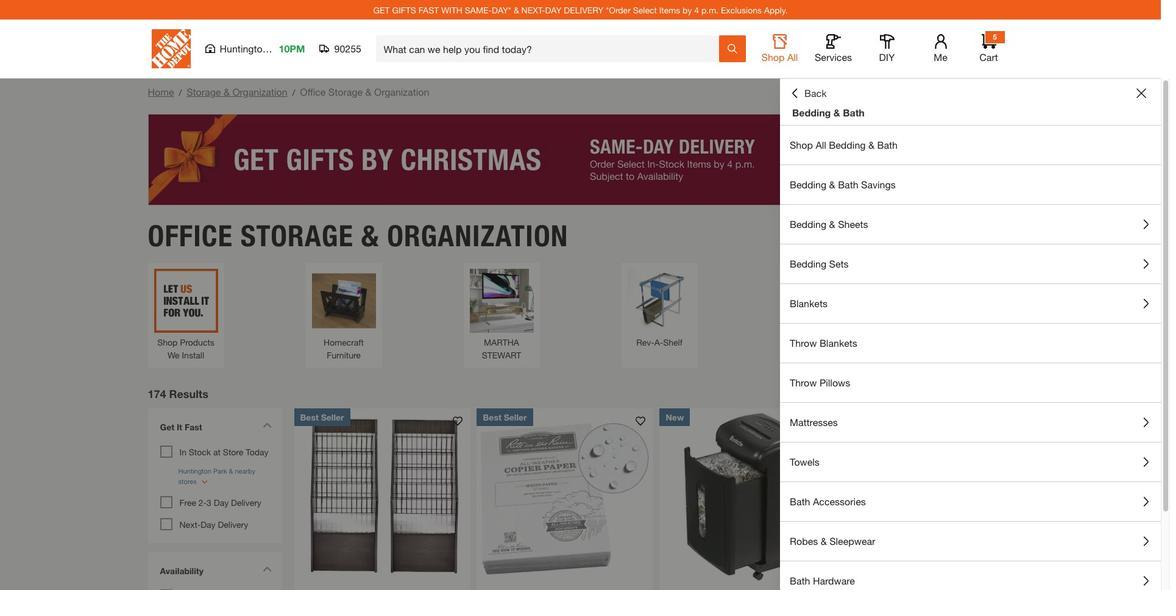 Task type: locate. For each thing, give the bounding box(es) containing it.
1 best seller from the left
[[300, 412, 344, 422]]

bedding
[[793, 107, 831, 118], [830, 139, 866, 151], [790, 179, 827, 190], [790, 218, 827, 230], [790, 258, 827, 270]]

storage & organization link
[[187, 86, 288, 98]]

throw
[[790, 337, 817, 349], [790, 377, 817, 388]]

bedding sets
[[790, 258, 849, 270]]

bedding inside "bedding & bath savings" link
[[790, 179, 827, 190]]

day right 3
[[214, 497, 229, 508]]

1 horizontal spatial best
[[483, 412, 502, 422]]

shop all button
[[761, 34, 800, 63]]

savings
[[862, 179, 896, 190]]

2 throw from the top
[[790, 377, 817, 388]]

2 seller from the left
[[504, 412, 527, 422]]

0 vertical spatial day
[[214, 497, 229, 508]]

bedding & sheets
[[790, 218, 869, 230]]

install
[[182, 350, 204, 360]]

1 horizontal spatial shop
[[762, 51, 785, 63]]

bath inside button
[[790, 575, 811, 587]]

martha stewart image
[[470, 269, 534, 333]]

bedding inside the bedding & sheets "button"
[[790, 218, 827, 230]]

same-
[[465, 5, 492, 15]]

0 horizontal spatial all
[[788, 51, 798, 63]]

all for shop all bedding & bath
[[816, 139, 827, 151]]

1 seller from the left
[[321, 412, 344, 422]]

mounted
[[810, 337, 844, 347]]

1 vertical spatial shop
[[790, 139, 813, 151]]

2 best from the left
[[483, 412, 502, 422]]

free 2-3 day delivery link
[[180, 497, 262, 508]]

mattresses
[[790, 416, 838, 428]]

me
[[934, 51, 948, 63]]

shop products we install image
[[154, 269, 218, 333]]

all inside button
[[788, 51, 798, 63]]

furniture
[[327, 350, 361, 360]]

bedding up bedding & sheets
[[790, 179, 827, 190]]

bath up savings
[[878, 139, 898, 151]]

/ down 10pm
[[292, 87, 295, 98]]

feedback link image
[[1154, 206, 1171, 272]]

throw inside "link"
[[790, 337, 817, 349]]

& inside button
[[821, 535, 827, 547]]

2 / from the left
[[292, 87, 295, 98]]

menu
[[781, 126, 1162, 590]]

day
[[214, 497, 229, 508], [201, 519, 216, 530]]

shop up we
[[157, 337, 178, 347]]

next-
[[522, 5, 545, 15]]

menu containing shop all bedding & bath
[[781, 126, 1162, 590]]

0 horizontal spatial best
[[300, 412, 319, 422]]

at
[[213, 447, 221, 457]]

rev-
[[637, 337, 655, 347]]

0 horizontal spatial shop
[[157, 337, 178, 347]]

martha stewart
[[482, 337, 522, 360]]

office
[[300, 86, 326, 98], [148, 218, 233, 253]]

services button
[[814, 34, 853, 63]]

homecraft
[[324, 337, 364, 347]]

0 horizontal spatial office
[[148, 218, 233, 253]]

2-
[[199, 497, 207, 508]]

1 vertical spatial throw
[[790, 377, 817, 388]]

get
[[160, 422, 174, 432]]

wall mounted image
[[786, 269, 850, 333]]

fast
[[419, 5, 439, 15]]

1 horizontal spatial best seller
[[483, 412, 527, 422]]

availability link
[[154, 558, 276, 586]]

1 horizontal spatial /
[[292, 87, 295, 98]]

blankets inside "link"
[[820, 337, 858, 349]]

bedding left sets
[[790, 258, 827, 270]]

bedding for bedding & bath
[[793, 107, 831, 118]]

all
[[788, 51, 798, 63], [816, 139, 827, 151]]

homecraft furniture
[[324, 337, 364, 360]]

shop inside button
[[762, 51, 785, 63]]

it
[[177, 422, 182, 432]]

*order
[[606, 5, 631, 15]]

&
[[514, 5, 519, 15], [224, 86, 230, 98], [366, 86, 372, 98], [834, 107, 841, 118], [869, 139, 875, 151], [830, 179, 836, 190], [361, 218, 380, 253], [830, 218, 836, 230], [821, 535, 827, 547]]

30 l/7.9 gal. paper shredder cross cut document shredder for credit card/cd/junk mail shredder for office home image
[[660, 408, 837, 585]]

home / storage & organization / office storage & organization
[[148, 86, 429, 98]]

we
[[168, 350, 180, 360]]

best seller
[[300, 412, 344, 422], [483, 412, 527, 422]]

throw for throw pillows
[[790, 377, 817, 388]]

bedding down back button
[[793, 107, 831, 118]]

delivery right 3
[[231, 497, 262, 508]]

/ right "home"
[[179, 87, 182, 98]]

day
[[545, 5, 562, 15]]

all up back button
[[788, 51, 798, 63]]

0 vertical spatial throw
[[790, 337, 817, 349]]

in stock at store today
[[180, 447, 269, 457]]

next-day delivery link
[[180, 519, 248, 530]]

2 vertical spatial shop
[[157, 337, 178, 347]]

0 vertical spatial blankets
[[790, 298, 828, 309]]

1 horizontal spatial all
[[816, 139, 827, 151]]

174
[[148, 387, 166, 400]]

seller for 'wooden free standing 6-tier display literature brochure magazine rack in black (2-pack)' "image"
[[321, 412, 344, 422]]

bedding up bedding sets
[[790, 218, 827, 230]]

get it fast link
[[154, 414, 276, 442]]

stock
[[189, 447, 211, 457]]

blankets button
[[781, 284, 1162, 323]]

shop down apply. in the top of the page
[[762, 51, 785, 63]]

sponsored banner image
[[148, 114, 1014, 206]]

1 best from the left
[[300, 412, 319, 422]]

day*
[[492, 5, 512, 15]]

90255
[[334, 43, 362, 54]]

1 horizontal spatial office
[[300, 86, 326, 98]]

wall
[[791, 337, 807, 347]]

hardware
[[813, 575, 856, 587]]

shop inside shop products we install
[[157, 337, 178, 347]]

5
[[993, 32, 998, 41]]

seller for all-weather 8-1/2 in. x 11 in. 20 lbs. bulk copier paper, white (500-sheet pack) image
[[504, 412, 527, 422]]

back button
[[790, 87, 827, 99]]

bath left accessories
[[790, 496, 811, 507]]

0 horizontal spatial seller
[[321, 412, 344, 422]]

rev-a-shelf
[[637, 337, 683, 347]]

bedding inside 'bedding sets' button
[[790, 258, 827, 270]]

1 throw from the top
[[790, 337, 817, 349]]

0 horizontal spatial best seller
[[300, 412, 344, 422]]

90255 button
[[320, 43, 362, 55]]

0 horizontal spatial /
[[179, 87, 182, 98]]

all down the bedding & bath
[[816, 139, 827, 151]]

homecraft furniture image
[[312, 269, 376, 333]]

shop for shop all bedding & bath
[[790, 139, 813, 151]]

organization
[[233, 86, 288, 98], [374, 86, 429, 98], [387, 218, 569, 253]]

throw blankets link
[[781, 324, 1162, 363]]

with
[[442, 5, 463, 15]]

1 horizontal spatial seller
[[504, 412, 527, 422]]

drawer close image
[[1137, 88, 1147, 98]]

blankets inside button
[[790, 298, 828, 309]]

a-
[[655, 337, 664, 347]]

bath left hardware
[[790, 575, 811, 587]]

office storage & organization
[[148, 218, 569, 253]]

shop for shop all
[[762, 51, 785, 63]]

robes & sleepwear
[[790, 535, 876, 547]]

throw pillows
[[790, 377, 851, 388]]

1 vertical spatial blankets
[[820, 337, 858, 349]]

delivery down free 2-3 day delivery
[[218, 519, 248, 530]]

day down 3
[[201, 519, 216, 530]]

best seller for 'wooden free standing 6-tier display literature brochure magazine rack in black (2-pack)' "image"
[[300, 412, 344, 422]]

best for 'wooden free standing 6-tier display literature brochure magazine rack in black (2-pack)' "image"
[[300, 412, 319, 422]]

blankets
[[790, 298, 828, 309], [820, 337, 858, 349]]

0 vertical spatial shop
[[762, 51, 785, 63]]

shop
[[762, 51, 785, 63], [790, 139, 813, 151], [157, 337, 178, 347]]

blankets up the wall mounted
[[790, 298, 828, 309]]

1 vertical spatial all
[[816, 139, 827, 151]]

10pm
[[279, 43, 305, 54]]

2 best seller from the left
[[483, 412, 527, 422]]

towels
[[790, 456, 820, 468]]

bedding & bath savings link
[[781, 165, 1162, 204]]

bath accessories button
[[781, 482, 1162, 521]]

0 vertical spatial all
[[788, 51, 798, 63]]

bedding down the bedding & bath
[[830, 139, 866, 151]]

shop down the bedding & bath
[[790, 139, 813, 151]]

blankets right 'wall'
[[820, 337, 858, 349]]

throw blankets
[[790, 337, 858, 349]]

2 horizontal spatial shop
[[790, 139, 813, 151]]

delivery
[[231, 497, 262, 508], [218, 519, 248, 530]]

all inside menu
[[816, 139, 827, 151]]

park
[[271, 43, 291, 54]]



Task type: vqa. For each thing, say whether or not it's contained in the screenshot.
Seller related to Wooden Free Standing 6-Tier Display Literature Brochure Magazine Rack in Black (2-Pack) image
yes



Task type: describe. For each thing, give the bounding box(es) containing it.
shop for shop products we install
[[157, 337, 178, 347]]

martha stewart link
[[470, 269, 534, 361]]

sets
[[830, 258, 849, 270]]

diy
[[880, 51, 895, 63]]

huntington park
[[220, 43, 291, 54]]

store
[[223, 447, 243, 457]]

get it fast
[[160, 422, 202, 432]]

& inside "button"
[[830, 218, 836, 230]]

bedding & bath savings
[[790, 179, 896, 190]]

rev a shelf image
[[628, 269, 692, 333]]

results
[[169, 387, 208, 400]]

by
[[683, 5, 692, 15]]

bedding & sheets button
[[781, 205, 1162, 244]]

shelf
[[664, 337, 683, 347]]

services
[[815, 51, 853, 63]]

best for all-weather 8-1/2 in. x 11 in. 20 lbs. bulk copier paper, white (500-sheet pack) image
[[483, 412, 502, 422]]

p.m.
[[702, 5, 719, 15]]

bath accessories
[[790, 496, 866, 507]]

bath up shop all bedding & bath
[[844, 107, 865, 118]]

bath left savings
[[839, 179, 859, 190]]

cart 5
[[980, 32, 999, 63]]

fast
[[185, 422, 202, 432]]

bedding for bedding & sheets
[[790, 218, 827, 230]]

free 2-3 day delivery
[[180, 497, 262, 508]]

today
[[246, 447, 269, 457]]

1 vertical spatial day
[[201, 519, 216, 530]]

towels button
[[781, 443, 1162, 482]]

stewart
[[482, 350, 522, 360]]

get gifts fast with same-day* & next-day delivery *order select items by 4 p.m. exclusions apply.
[[373, 5, 788, 15]]

homecraft furniture link
[[312, 269, 376, 361]]

bedding for bedding sets
[[790, 258, 827, 270]]

items
[[660, 5, 681, 15]]

wall mounted
[[791, 337, 844, 347]]

bath hardware button
[[781, 562, 1162, 590]]

robes
[[790, 535, 819, 547]]

shop products we install
[[157, 337, 215, 360]]

throw for throw blankets
[[790, 337, 817, 349]]

pillows
[[820, 377, 851, 388]]

sheets
[[839, 218, 869, 230]]

apply.
[[765, 5, 788, 15]]

huntington
[[220, 43, 268, 54]]

get
[[373, 5, 390, 15]]

bedding sets button
[[781, 245, 1162, 284]]

3
[[207, 497, 212, 508]]

free
[[180, 497, 196, 508]]

diy button
[[868, 34, 907, 63]]

rev-a-shelf link
[[628, 269, 692, 349]]

all-weather 8-1/2 in. x 11 in. 20 lbs. bulk copier paper, white (500-sheet pack) image
[[477, 408, 654, 585]]

cx8 crosscut shredder image
[[843, 408, 1020, 585]]

shop products we install link
[[154, 269, 218, 361]]

new
[[666, 412, 684, 422]]

accessories
[[813, 496, 866, 507]]

1 vertical spatial delivery
[[218, 519, 248, 530]]

office supplies image
[[944, 269, 1008, 333]]

bedding & bath
[[793, 107, 865, 118]]

delivery
[[564, 5, 604, 15]]

in
[[180, 447, 187, 457]]

home link
[[148, 86, 174, 98]]

best seller for all-weather 8-1/2 in. x 11 in. 20 lbs. bulk copier paper, white (500-sheet pack) image
[[483, 412, 527, 422]]

in stock at store today link
[[180, 447, 269, 457]]

me button
[[922, 34, 961, 63]]

throw pillows link
[[781, 363, 1162, 402]]

products
[[180, 337, 215, 347]]

cart
[[980, 51, 999, 63]]

shop all bedding & bath
[[790, 139, 898, 151]]

back
[[805, 87, 827, 99]]

bath inside button
[[790, 496, 811, 507]]

all for shop all
[[788, 51, 798, 63]]

next-
[[180, 519, 201, 530]]

1 / from the left
[[179, 87, 182, 98]]

0 vertical spatial office
[[300, 86, 326, 98]]

shop all bedding & bath link
[[781, 126, 1162, 165]]

174 results
[[148, 387, 208, 400]]

bedding inside shop all bedding & bath link
[[830, 139, 866, 151]]

exclusions
[[721, 5, 762, 15]]

4
[[695, 5, 700, 15]]

gifts
[[392, 5, 416, 15]]

shop all
[[762, 51, 798, 63]]

0 vertical spatial delivery
[[231, 497, 262, 508]]

select
[[633, 5, 657, 15]]

What can we help you find today? search field
[[384, 36, 719, 62]]

bath hardware
[[790, 575, 856, 587]]

wall mounted link
[[786, 269, 850, 349]]

1 vertical spatial office
[[148, 218, 233, 253]]

the home depot logo image
[[152, 29, 191, 68]]

robes & sleepwear button
[[781, 522, 1162, 561]]

wooden free standing 6-tier display literature brochure magazine rack in black (2-pack) image
[[294, 408, 471, 585]]

sleepwear
[[830, 535, 876, 547]]

bedding for bedding & bath savings
[[790, 179, 827, 190]]

availability
[[160, 566, 204, 576]]



